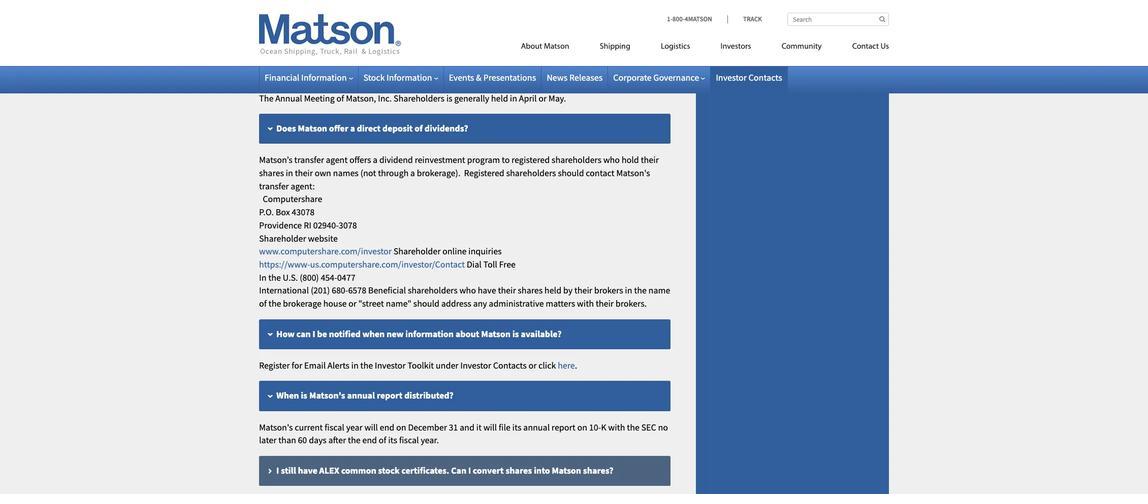 Task type: vqa. For each thing, say whether or not it's contained in the screenshot.
680- inside the In the U.S. (800) 454-0477 International (201) 680-6578  Beneficial shareholders who have their shares held by their brokers in the name of the brokerage house or "street name" should address any administrative matters with their brokers.
yes



Task type: locate. For each thing, give the bounding box(es) containing it.
1 vertical spatial name"
[[386, 298, 412, 310]]

of up financial
[[259, 30, 267, 42]]

1 vertical spatial 0477
[[337, 272, 356, 283]]

beneficial
[[368, 17, 406, 29], [368, 285, 406, 297]]

1 international from the top
[[259, 17, 309, 29]]

1 brokerage from the top
[[283, 30, 322, 42]]

matson inside how can i be notified when new information about matson is available? tab
[[481, 328, 511, 340]]

1 vertical spatial contacts
[[493, 360, 527, 371]]

meeting up inc.
[[377, 61, 410, 72]]

their
[[498, 17, 516, 29], [575, 17, 593, 29], [596, 30, 614, 42], [641, 154, 659, 166], [295, 167, 313, 179], [498, 285, 516, 297], [575, 285, 593, 297], [596, 298, 614, 310]]

1 vertical spatial held
[[491, 92, 508, 104]]

have down toll
[[478, 285, 496, 297]]

0 vertical spatial 0477
[[337, 4, 356, 16]]

shares left 'into'
[[506, 465, 532, 477]]

1 vertical spatial fiscal
[[399, 435, 419, 446]]

(201)
[[311, 17, 330, 29], [311, 285, 330, 297]]

matson,
[[346, 92, 376, 104]]

1 any from the top
[[473, 30, 487, 42]]

brokerage up financial information
[[283, 30, 322, 42]]

administrative up about
[[489, 30, 544, 42]]

information up the annual meeting of matson, inc. shareholders is generally held in april or may.
[[387, 72, 432, 83]]

0 horizontal spatial annual
[[347, 390, 375, 402]]

2 vertical spatial held
[[545, 285, 562, 297]]

matson
[[544, 43, 570, 51], [298, 123, 327, 134], [481, 328, 511, 340], [552, 465, 582, 477]]

1 (800) from the top
[[300, 4, 319, 16]]

0 vertical spatial (201)
[[311, 17, 330, 29]]

0 vertical spatial administrative
[[489, 30, 544, 42]]

information for stock information
[[387, 72, 432, 83]]

name" up when is matson's annual meeting of shareholders?
[[386, 30, 412, 42]]

1 horizontal spatial its
[[513, 422, 522, 433]]

in inside in the u.s. (800) 454-0477 international (201) 680-6578  beneficial shareholders who have their shares held by their brokers in the name of the brokerage house or "street name" should address any administrative matters with their brokers.
[[625, 17, 633, 29]]

financial information link
[[265, 72, 353, 83]]

0 horizontal spatial end
[[363, 435, 377, 446]]

when for when is matson's annual report distributed?
[[277, 390, 299, 402]]

0 horizontal spatial i
[[277, 465, 279, 477]]

who
[[460, 17, 476, 29], [604, 154, 620, 166], [460, 285, 476, 297]]

annual inside tab panel
[[275, 92, 302, 104]]

1 vertical spatial annual
[[524, 422, 550, 433]]

1 vertical spatial report
[[552, 422, 576, 433]]

matson right 'into'
[[552, 465, 582, 477]]

matson right about
[[544, 43, 570, 51]]

1 vertical spatial brokers.
[[616, 298, 647, 310]]

have up when is matson's annual meeting of shareholders? tab
[[478, 17, 496, 29]]

0 horizontal spatial report
[[377, 390, 403, 402]]

is
[[301, 61, 308, 72], [447, 92, 453, 104], [513, 328, 519, 340], [301, 390, 308, 402]]

held up about matson
[[545, 17, 562, 29]]

2 vertical spatial have
[[298, 465, 318, 477]]

international
[[259, 17, 309, 29], [259, 285, 309, 297]]

us
[[881, 43, 890, 51]]

2 vertical spatial with
[[609, 422, 625, 433]]

1 vertical spatial have
[[478, 285, 496, 297]]

1 horizontal spatial i
[[313, 328, 315, 340]]

is inside tab panel
[[447, 92, 453, 104]]

0 horizontal spatial information
[[301, 72, 347, 83]]

brokerage
[[283, 30, 322, 42], [283, 298, 322, 310]]

house up notified
[[324, 298, 347, 310]]

0 vertical spatial transfer
[[294, 154, 324, 166]]

dividends?
[[425, 123, 468, 134]]

should left contact
[[558, 167, 584, 179]]

held
[[545, 17, 562, 29], [491, 92, 508, 104], [545, 285, 562, 297]]

investor right under
[[461, 360, 492, 371]]

(201) inside matson's transfer agent offers a dividend reinvestment program to registered shareholders who hold their shares in their own names (not through a brokerage).  registered shareholders should contact matson's transfer agent: computershare p.o. box 43078 providence ri 02940-3078 shareholder website www.computershare.com/investor shareholder online inquiries https://www-us.computershare.com/investor/contact dial toll free in the u.s. (800) 454-0477 international (201) 680-6578  beneficial shareholders who have their shares held by their brokers in the name of the brokerage house or "street name" should address any administrative matters with their brokers.
[[311, 285, 330, 297]]

international inside matson's transfer agent offers a dividend reinvestment program to registered shareholders who hold their shares in their own names (not through a brokerage).  registered shareholders should contact matson's transfer agent: computershare p.o. box 43078 providence ri 02940-3078 shareholder website www.computershare.com/investor shareholder online inquiries https://www-us.computershare.com/investor/contact dial toll free in the u.s. (800) 454-0477 international (201) 680-6578  beneficial shareholders who have their shares held by their brokers in the name of the brokerage house or "street name" should address any administrative matters with their brokers.
[[259, 285, 309, 297]]

matters
[[546, 30, 576, 42], [546, 298, 576, 310]]

report left "10-"
[[552, 422, 576, 433]]

fiscal up after
[[325, 422, 345, 433]]

should
[[414, 30, 440, 42], [558, 167, 584, 179], [414, 298, 440, 310]]

u.s.
[[283, 4, 298, 16], [283, 272, 298, 283]]

a right through
[[411, 167, 415, 179]]

1 vertical spatial international
[[259, 285, 309, 297]]

here
[[558, 360, 575, 371]]

"street up when is matson's annual meeting of shareholders?
[[359, 30, 384, 42]]

report
[[377, 390, 403, 402], [552, 422, 576, 433]]

i right the can
[[469, 465, 471, 477]]

1 on from the left
[[396, 422, 406, 433]]

matters up available?
[[546, 298, 576, 310]]

shares up available?
[[518, 285, 543, 297]]

when is matson's annual report distributed? tab panel
[[259, 421, 671, 447]]

6578 inside in the u.s. (800) 454-0477 international (201) 680-6578  beneficial shareholders who have their shares held by their brokers in the name of the brokerage house or "street name" should address any administrative matters with their brokers.
[[348, 17, 367, 29]]

1 vertical spatial end
[[363, 435, 377, 446]]

u.s. inside matson's transfer agent offers a dividend reinvestment program to registered shareholders who hold their shares in their own names (not through a brokerage).  registered shareholders should contact matson's transfer agent: computershare p.o. box 43078 providence ri 02940-3078 shareholder website www.computershare.com/investor shareholder online inquiries https://www-us.computershare.com/investor/contact dial toll free in the u.s. (800) 454-0477 international (201) 680-6578  beneficial shareholders who have their shares held by their brokers in the name of the brokerage house or "street name" should address any administrative matters with their brokers.
[[283, 272, 298, 283]]

annual up matson,
[[347, 61, 376, 72]]

of up the "stock"
[[379, 435, 387, 446]]

in inside matson's transfer agent offers a dividend reinvestment program to registered shareholders who hold their shares in their own names (not through a brokerage).  registered shareholders should contact matson's transfer agent: computershare p.o. box 43078 providence ri 02940-3078 shareholder website www.computershare.com/investor shareholder online inquiries https://www-us.computershare.com/investor/contact dial toll free in the u.s. (800) 454-0477 international (201) 680-6578  beneficial shareholders who have their shares held by their brokers in the name of the brokerage house or "street name" should address any administrative matters with their brokers.
[[259, 272, 267, 283]]

matson's
[[309, 61, 345, 72], [617, 167, 651, 179], [309, 390, 345, 402], [259, 422, 293, 433]]

0 vertical spatial by
[[564, 17, 573, 29]]

shipping
[[600, 43, 631, 51]]

2 in from the top
[[259, 272, 267, 283]]

is left available?
[[513, 328, 519, 340]]

held inside in the u.s. (800) 454-0477 international (201) 680-6578  beneficial shareholders who have their shares held by their brokers in the name of the brokerage house or "street name" should address any administrative matters with their brokers.
[[545, 17, 562, 29]]

2 administrative from the top
[[489, 298, 544, 310]]

matson's down matson image
[[309, 61, 345, 72]]

1 horizontal spatial information
[[387, 72, 432, 83]]

investor down investors link
[[716, 72, 747, 83]]

matson inside i still have alex common stock certificates.  can i convert shares into matson shares? 'tab'
[[552, 465, 582, 477]]

0477
[[337, 4, 356, 16], [337, 272, 356, 283]]

name inside in the u.s. (800) 454-0477 international (201) 680-6578  beneficial shareholders who have their shares held by their brokers in the name of the brokerage house or "street name" should address any administrative matters with their brokers.
[[649, 17, 671, 29]]

any up "about"
[[473, 298, 487, 310]]

brokers inside in the u.s. (800) 454-0477 international (201) 680-6578  beneficial shareholders who have their shares held by their brokers in the name of the brokerage house or "street name" should address any administrative matters with their brokers.
[[595, 17, 624, 29]]

beneficial down us.computershare.com/investor/contact at left
[[368, 285, 406, 297]]

1 vertical spatial should
[[558, 167, 584, 179]]

annual right file
[[524, 422, 550, 433]]

contacts
[[749, 72, 783, 83], [493, 360, 527, 371]]

0 vertical spatial annual
[[347, 390, 375, 402]]

name" inside matson's transfer agent offers a dividend reinvestment program to registered shareholders who hold their shares in their own names (not through a brokerage).  registered shareholders should contact matson's transfer agent: computershare p.o. box 43078 providence ri 02940-3078 shareholder website www.computershare.com/investor shareholder online inquiries https://www-us.computershare.com/investor/contact dial toll free in the u.s. (800) 454-0477 international (201) 680-6578  beneficial shareholders who have their shares held by their brokers in the name of the brokerage house or "street name" should address any administrative matters with their brokers.
[[386, 298, 412, 310]]

brokers.
[[616, 30, 647, 42], [616, 298, 647, 310]]

2 0477 from the top
[[337, 272, 356, 283]]

reinvestment
[[415, 154, 466, 166]]

report left distributed?
[[377, 390, 403, 402]]

of right deposit
[[415, 123, 423, 134]]

u.s. inside in the u.s. (800) 454-0477 international (201) 680-6578  beneficial shareholders who have their shares held by their brokers in the name of the brokerage house or "street name" should address any administrative matters with their brokers.
[[283, 4, 298, 16]]

contacts inside how can i be notified when new information about matson is available? tab panel
[[493, 360, 527, 371]]

annual up year
[[347, 390, 375, 402]]

a right offer
[[350, 123, 355, 134]]

0 horizontal spatial fiscal
[[325, 422, 345, 433]]

1 address from the top
[[442, 30, 472, 42]]

(800) inside matson's transfer agent offers a dividend reinvestment program to registered shareholders who hold their shares in their own names (not through a brokerage).  registered shareholders should contact matson's transfer agent: computershare p.o. box 43078 providence ri 02940-3078 shareholder website www.computershare.com/investor shareholder online inquiries https://www-us.computershare.com/investor/contact dial toll free in the u.s. (800) 454-0477 international (201) 680-6578  beneficial shareholders who have their shares held by their brokers in the name of the brokerage house or "street name" should address any administrative matters with their brokers.
[[300, 272, 319, 283]]

its right file
[[513, 422, 522, 433]]

0 vertical spatial u.s.
[[283, 4, 298, 16]]

2 house from the top
[[324, 298, 347, 310]]

2 any from the top
[[473, 298, 487, 310]]

1 horizontal spatial report
[[552, 422, 576, 433]]

0 horizontal spatial contacts
[[493, 360, 527, 371]]

"street inside in the u.s. (800) 454-0477 international (201) 680-6578  beneficial shareholders who have their shares held by their brokers in the name of the brokerage house or "street name" should address any administrative matters with their brokers.
[[359, 30, 384, 42]]

0 vertical spatial name
[[649, 17, 671, 29]]

house
[[324, 30, 347, 42], [324, 298, 347, 310]]

will right it
[[484, 422, 497, 433]]

brokers inside matson's transfer agent offers a dividend reinvestment program to registered shareholders who hold their shares in their own names (not through a brokerage).  registered shareholders should contact matson's transfer agent: computershare p.o. box 43078 providence ri 02940-3078 shareholder website www.computershare.com/investor shareholder online inquiries https://www-us.computershare.com/investor/contact dial toll free in the u.s. (800) 454-0477 international (201) 680-6578  beneficial shareholders who have their shares held by their brokers in the name of the brokerage house or "street name" should address any administrative matters with their brokers.
[[595, 285, 624, 297]]

1 house from the top
[[324, 30, 347, 42]]

on
[[396, 422, 406, 433], [578, 422, 588, 433]]

or left click
[[529, 360, 537, 371]]

when
[[277, 61, 299, 72], [277, 390, 299, 402]]

transfer up own
[[294, 154, 324, 166]]

or inside matson's transfer agent offers a dividend reinvestment program to registered shareholders who hold their shares in their own names (not through a brokerage).  registered shareholders should contact matson's transfer agent: computershare p.o. box 43078 providence ri 02940-3078 shareholder website www.computershare.com/investor shareholder online inquiries https://www-us.computershare.com/investor/contact dial toll free in the u.s. (800) 454-0477 international (201) 680-6578  beneficial shareholders who have their shares held by their brokers in the name of the brokerage house or "street name" should address any administrative matters with their brokers.
[[349, 298, 357, 310]]

may.
[[549, 92, 566, 104]]

matson right "about"
[[481, 328, 511, 340]]

6578 up when is matson's annual meeting of shareholders?
[[348, 17, 367, 29]]

1 beneficial from the top
[[368, 17, 406, 29]]

annual inside tab
[[347, 390, 375, 402]]

1 "street from the top
[[359, 30, 384, 42]]

0 horizontal spatial meeting
[[304, 92, 335, 104]]

1 vertical spatial brokers
[[595, 285, 624, 297]]

how can i be notified when new information about matson is available? tab
[[259, 320, 671, 350]]

stock
[[378, 465, 400, 477]]

0 vertical spatial any
[[473, 30, 487, 42]]

1 matters from the top
[[546, 30, 576, 42]]

annual down financial
[[275, 92, 302, 104]]

who inside in the u.s. (800) 454-0477 international (201) 680-6578  beneficial shareholders who have their shares held by their brokers in the name of the brokerage house or "street name" should address any administrative matters with their brokers.
[[460, 17, 476, 29]]

0 vertical spatial name"
[[386, 30, 412, 42]]

2 brokers. from the top
[[616, 298, 647, 310]]

offer
[[329, 123, 349, 134]]

is left 'generally'
[[447, 92, 453, 104]]

contacts down investors link
[[749, 72, 783, 83]]

2 (201) from the top
[[311, 285, 330, 297]]

2 name from the top
[[649, 285, 671, 297]]

meeting
[[377, 61, 410, 72], [304, 92, 335, 104]]

notified
[[329, 328, 361, 340]]

2 by from the top
[[564, 285, 573, 297]]

1 (201) from the top
[[311, 17, 330, 29]]

shareholders up shareholders?
[[408, 17, 458, 29]]

does matson offer a direct deposit of dividends? tab panel
[[259, 154, 671, 310]]

0 vertical spatial report
[[377, 390, 403, 402]]

matson's inside matson's transfer agent offers a dividend reinvestment program to registered shareholders who hold their shares in their own names (not through a brokerage).  registered shareholders should contact matson's transfer agent: computershare p.o. box 43078 providence ri 02940-3078 shareholder website www.computershare.com/investor shareholder online inquiries https://www-us.computershare.com/investor/contact dial toll free in the u.s. (800) 454-0477 international (201) 680-6578  beneficial shareholders who have their shares held by their brokers in the name of the brokerage house or "street name" should address any administrative matters with their brokers.
[[617, 167, 651, 179]]

0 vertical spatial matters
[[546, 30, 576, 42]]

should up shareholders?
[[414, 30, 440, 42]]

1 brokers. from the top
[[616, 30, 647, 42]]

680- inside in the u.s. (800) 454-0477 international (201) 680-6578  beneficial shareholders who have their shares held by their brokers in the name of the brokerage house or "street name" should address any administrative matters with their brokers.
[[332, 17, 348, 29]]

end down year
[[363, 435, 377, 446]]

who up contact
[[604, 154, 620, 166]]

of left matson,
[[337, 92, 344, 104]]

matters up about matson
[[546, 30, 576, 42]]

information right financial
[[301, 72, 347, 83]]

2 6578 from the top
[[348, 285, 367, 297]]

1 vertical spatial 6578
[[348, 285, 367, 297]]

held down "events & presentations"
[[491, 92, 508, 104]]

1 vertical spatial address
[[442, 298, 472, 310]]

news
[[547, 72, 568, 83]]

of
[[259, 30, 267, 42], [412, 61, 420, 72], [337, 92, 344, 104], [415, 123, 423, 134], [259, 298, 267, 310], [379, 435, 387, 446]]

1 horizontal spatial on
[[578, 422, 588, 433]]

shareholders up contact
[[552, 154, 602, 166]]

0 vertical spatial 6578
[[348, 17, 367, 29]]

community
[[782, 43, 822, 51]]

contacts left click
[[493, 360, 527, 371]]

matson's down hold
[[617, 167, 651, 179]]

of up the annual meeting of matson, inc. shareholders is generally held in april or may.
[[412, 61, 420, 72]]

1 brokers from the top
[[595, 17, 624, 29]]

4matson
[[685, 15, 713, 23]]

on left december on the left
[[396, 422, 406, 433]]

its
[[513, 422, 522, 433], [388, 435, 398, 446]]

shipping link
[[585, 38, 646, 58]]

1 vertical spatial shareholder
[[394, 246, 441, 257]]

or up notified
[[349, 298, 357, 310]]

1 when from the top
[[277, 61, 299, 72]]

when is matson's annual meeting of shareholders? tab
[[259, 52, 671, 83]]

1 680- from the top
[[332, 17, 348, 29]]

2 horizontal spatial a
[[411, 167, 415, 179]]

under
[[436, 360, 459, 371]]

toll
[[484, 259, 498, 270]]

02940-
[[313, 219, 339, 231]]

"street up when
[[359, 298, 384, 310]]

680- inside matson's transfer agent offers a dividend reinvestment program to registered shareholders who hold their shares in their own names (not through a brokerage).  registered shareholders should contact matson's transfer agent: computershare p.o. box 43078 providence ri 02940-3078 shareholder website www.computershare.com/investor shareholder online inquiries https://www-us.computershare.com/investor/contact dial toll free in the u.s. (800) 454-0477 international (201) 680-6578  beneficial shareholders who have their shares held by their brokers in the name of the brokerage house or "street name" should address any administrative matters with their brokers.
[[332, 285, 348, 297]]

1 vertical spatial a
[[373, 154, 378, 166]]

2 680- from the top
[[332, 285, 348, 297]]

0 horizontal spatial its
[[388, 435, 398, 446]]

0 vertical spatial 454-
[[321, 4, 337, 16]]

1 administrative from the top
[[489, 30, 544, 42]]

2 address from the top
[[442, 298, 472, 310]]

should up the information
[[414, 298, 440, 310]]

on left "10-"
[[578, 422, 588, 433]]

information for financial information
[[301, 72, 347, 83]]

administrative up available?
[[489, 298, 544, 310]]

of inside when is matson's annual meeting of shareholders? tab panel
[[337, 92, 344, 104]]

0 vertical spatial 680-
[[332, 17, 348, 29]]

0 horizontal spatial will
[[365, 422, 378, 433]]

by inside matson's transfer agent offers a dividend reinvestment program to registered shareholders who hold their shares in their own names (not through a brokerage).  registered shareholders should contact matson's transfer agent: computershare p.o. box 43078 providence ri 02940-3078 shareholder website www.computershare.com/investor shareholder online inquiries https://www-us.computershare.com/investor/contact dial toll free in the u.s. (800) 454-0477 international (201) 680-6578  beneficial shareholders who have their shares held by their brokers in the name of the brokerage house or "street name" should address any administrative matters with their brokers.
[[564, 285, 573, 297]]

or
[[349, 30, 357, 42], [539, 92, 547, 104], [349, 298, 357, 310], [529, 360, 537, 371]]

1 vertical spatial annual
[[275, 92, 302, 104]]

0 vertical spatial brokers.
[[616, 30, 647, 42]]

held up available?
[[545, 285, 562, 297]]

shares?
[[583, 465, 614, 477]]

program
[[467, 154, 500, 166]]

https://www-us.computershare.com/investor/contact link
[[259, 259, 465, 270]]

december
[[408, 422, 447, 433]]

None search field
[[788, 13, 890, 26]]

1 454- from the top
[[321, 4, 337, 16]]

1 vertical spatial administrative
[[489, 298, 544, 310]]

0 horizontal spatial a
[[350, 123, 355, 134]]

0 vertical spatial should
[[414, 30, 440, 42]]

1 vertical spatial meeting
[[304, 92, 335, 104]]

i still have alex common stock certificates.  can i convert shares into matson shares? tab
[[259, 456, 671, 487]]

in inside in the u.s. (800) 454-0477 international (201) 680-6578  beneficial shareholders who have their shares held by their brokers in the name of the brokerage house or "street name" should address any administrative matters with their brokers.
[[259, 4, 267, 16]]

0 vertical spatial (800)
[[300, 4, 319, 16]]

address up how can i be notified when new information about matson is available? tab
[[442, 298, 472, 310]]

1 vertical spatial (201)
[[311, 285, 330, 297]]

6578 down "https://www-us.computershare.com/investor/contact" link
[[348, 285, 367, 297]]

matters inside matson's transfer agent offers a dividend reinvestment program to registered shareholders who hold their shares in their own names (not through a brokerage).  registered shareholders should contact matson's transfer agent: computershare p.o. box 43078 providence ri 02940-3078 shareholder website www.computershare.com/investor shareholder online inquiries https://www-us.computershare.com/investor/contact dial toll free in the u.s. (800) 454-0477 international (201) 680-6578  beneficial shareholders who have their shares held by their brokers in the name of the brokerage house or "street name" should address any administrative matters with their brokers.
[[546, 298, 576, 310]]

who up when is matson's annual meeting of shareholders? tab
[[460, 17, 476, 29]]

2 vertical spatial should
[[414, 298, 440, 310]]

1 in from the top
[[259, 4, 267, 16]]

1 by from the top
[[564, 17, 573, 29]]

0477 inside matson's transfer agent offers a dividend reinvestment program to registered shareholders who hold their shares in their own names (not through a brokerage).  registered shareholders should contact matson's transfer agent: computershare p.o. box 43078 providence ri 02940-3078 shareholder website www.computershare.com/investor shareholder online inquiries https://www-us.computershare.com/investor/contact dial toll free in the u.s. (800) 454-0477 international (201) 680-6578  beneficial shareholders who have their shares held by their brokers in the name of the brokerage house or "street name" should address any administrative matters with their brokers.
[[337, 272, 356, 283]]

investor left toolkit
[[375, 360, 406, 371]]

annual inside tab
[[347, 61, 376, 72]]

name inside matson's transfer agent offers a dividend reinvestment program to registered shareholders who hold their shares in their own names (not through a brokerage).  registered shareholders should contact matson's transfer agent: computershare p.o. box 43078 providence ri 02940-3078 shareholder website www.computershare.com/investor shareholder online inquiries https://www-us.computershare.com/investor/contact dial toll free in the u.s. (800) 454-0477 international (201) 680-6578  beneficial shareholders who have their shares held by their brokers in the name of the brokerage house or "street name" should address any administrative matters with their brokers.
[[649, 285, 671, 297]]

10-
[[590, 422, 601, 433]]

454- inside matson's transfer agent offers a dividend reinvestment program to registered shareholders who hold their shares in their own names (not through a brokerage).  registered shareholders should contact matson's transfer agent: computershare p.o. box 43078 providence ri 02940-3078 shareholder website www.computershare.com/investor shareholder online inquiries https://www-us.computershare.com/investor/contact dial toll free in the u.s. (800) 454-0477 international (201) 680-6578  beneficial shareholders who have their shares held by their brokers in the name of the brokerage house or "street name" should address any administrative matters with their brokers.
[[321, 272, 337, 283]]

0 horizontal spatial on
[[396, 422, 406, 433]]

2 "street from the top
[[359, 298, 384, 310]]

1 vertical spatial 680-
[[332, 285, 348, 297]]

i
[[313, 328, 315, 340], [277, 465, 279, 477], [469, 465, 471, 477]]

the
[[259, 92, 274, 104]]

shares down matson's
[[259, 167, 284, 179]]

common
[[341, 465, 377, 477]]

or inside in the u.s. (800) 454-0477 international (201) 680-6578  beneficial shareholders who have their shares held by their brokers in the name of the brokerage house or "street name" should address any administrative matters with their brokers.
[[349, 30, 357, 42]]

1 vertical spatial brokerage
[[283, 298, 322, 310]]

when is matson's annual report distributed?
[[277, 390, 454, 402]]

address inside matson's transfer agent offers a dividend reinvestment program to registered shareholders who hold their shares in their own names (not through a brokerage).  registered shareholders should contact matson's transfer agent: computershare p.o. box 43078 providence ri 02940-3078 shareholder website www.computershare.com/investor shareholder online inquiries https://www-us.computershare.com/investor/contact dial toll free in the u.s. (800) 454-0477 international (201) 680-6578  beneficial shareholders who have their shares held by their brokers in the name of the brokerage house or "street name" should address any administrative matters with their brokers.
[[442, 298, 472, 310]]

i left the still
[[277, 465, 279, 477]]

events & presentations
[[449, 72, 536, 83]]

0 vertical spatial its
[[513, 422, 522, 433]]

2 international from the top
[[259, 285, 309, 297]]

1 vertical spatial by
[[564, 285, 573, 297]]

a inside tab
[[350, 123, 355, 134]]

1-
[[667, 15, 673, 23]]

or up when is matson's annual meeting of shareholders?
[[349, 30, 357, 42]]

1 horizontal spatial a
[[373, 154, 378, 166]]

1 vertical spatial name
[[649, 285, 671, 297]]

in
[[259, 4, 267, 16], [259, 272, 267, 283]]

corporate governance
[[614, 72, 700, 83]]

house up "financial information" link
[[324, 30, 347, 42]]

shareholders down registered
[[507, 167, 556, 179]]

a up the (not
[[373, 154, 378, 166]]

free
[[499, 259, 516, 270]]

2 (800) from the top
[[300, 272, 319, 283]]

any up when is matson's annual meeting of shareholders? tab
[[473, 30, 487, 42]]

who down dial
[[460, 285, 476, 297]]

end
[[380, 422, 395, 433], [363, 435, 377, 446]]

of down https://www-
[[259, 298, 267, 310]]

1 name from the top
[[649, 17, 671, 29]]

top menu navigation
[[476, 38, 890, 58]]

454-
[[321, 4, 337, 16], [321, 272, 337, 283]]

2 454- from the top
[[321, 272, 337, 283]]

shareholders inside in the u.s. (800) 454-0477 international (201) 680-6578  beneficial shareholders who have their shares held by their brokers in the name of the brokerage house or "street name" should address any administrative matters with their brokers.
[[408, 17, 458, 29]]

i inside tab
[[313, 328, 315, 340]]

website
[[308, 233, 338, 244]]

1 information from the left
[[301, 72, 347, 83]]

1 will from the left
[[365, 422, 378, 433]]

how can i be notified when new information about matson is available? tab panel
[[259, 359, 671, 372]]

dividend
[[380, 154, 413, 166]]

computershare
[[263, 193, 322, 205]]

its up the "stock"
[[388, 435, 398, 446]]

0 horizontal spatial annual
[[275, 92, 302, 104]]

shareholder up us.computershare.com/investor/contact at left
[[394, 246, 441, 257]]

meeting down "financial information" link
[[304, 92, 335, 104]]

0 vertical spatial shareholder
[[259, 233, 306, 244]]

information
[[301, 72, 347, 83], [387, 72, 432, 83]]

or inside when is matson's annual meeting of shareholders? tab panel
[[539, 92, 547, 104]]

1 0477 from the top
[[337, 4, 356, 16]]

matson left offer
[[298, 123, 327, 134]]

2 when from the top
[[277, 390, 299, 402]]

1 vertical spatial when
[[277, 390, 299, 402]]

matson's up 'later'
[[259, 422, 293, 433]]

2 horizontal spatial i
[[469, 465, 471, 477]]

2 will from the left
[[484, 422, 497, 433]]

2 information from the left
[[387, 72, 432, 83]]

1 6578 from the top
[[348, 17, 367, 29]]

name
[[649, 17, 671, 29], [649, 285, 671, 297]]

when is matson's annual meeting of shareholders? tab panel
[[259, 92, 671, 105]]

year
[[346, 422, 363, 433]]

0 vertical spatial brokerage
[[283, 30, 322, 42]]

when is matson's annual meeting of shareholders?
[[277, 61, 480, 72]]

0 vertical spatial "street
[[359, 30, 384, 42]]

fiscal left year.
[[399, 435, 419, 446]]

6578 inside matson's transfer agent offers a dividend reinvestment program to registered shareholders who hold their shares in their own names (not through a brokerage).  registered shareholders should contact matson's transfer agent: computershare p.o. box 43078 providence ri 02940-3078 shareholder website www.computershare.com/investor shareholder online inquiries https://www-us.computershare.com/investor/contact dial toll free in the u.s. (800) 454-0477 international (201) 680-6578  beneficial shareholders who have their shares held by their brokers in the name of the brokerage house or "street name" should address any administrative matters with their brokers.
[[348, 285, 367, 297]]

Search search field
[[788, 13, 890, 26]]

0 vertical spatial held
[[545, 17, 562, 29]]

by
[[564, 17, 573, 29], [564, 285, 573, 297]]

0 vertical spatial when
[[277, 61, 299, 72]]

with inside matson's transfer agent offers a dividend reinvestment program to registered shareholders who hold their shares in their own names (not through a brokerage).  registered shareholders should contact matson's transfer agent: computershare p.o. box 43078 providence ri 02940-3078 shareholder website www.computershare.com/investor shareholder online inquiries https://www-us.computershare.com/investor/contact dial toll free in the u.s. (800) 454-0477 international (201) 680-6578  beneficial shareholders who have their shares held by their brokers in the name of the brokerage house or "street name" should address any administrative matters with their brokers.
[[577, 298, 594, 310]]

i left be
[[313, 328, 315, 340]]

fiscal
[[325, 422, 345, 433], [399, 435, 419, 446]]

click
[[539, 360, 556, 371]]

1 vertical spatial (800)
[[300, 272, 319, 283]]

1 name" from the top
[[386, 30, 412, 42]]

beneficial up when is matson's annual meeting of shareholders?
[[368, 17, 406, 29]]

2 brokerage from the top
[[283, 298, 322, 310]]

0 vertical spatial contacts
[[749, 72, 783, 83]]

0 vertical spatial in
[[259, 4, 267, 16]]

(800)
[[300, 4, 319, 16], [300, 272, 319, 283]]

shareholder
[[259, 233, 306, 244], [394, 246, 441, 257]]

brokerage inside matson's transfer agent offers a dividend reinvestment program to registered shareholders who hold their shares in their own names (not through a brokerage).  registered shareholders should contact matson's transfer agent: computershare p.o. box 43078 providence ri 02940-3078 shareholder website www.computershare.com/investor shareholder online inquiries https://www-us.computershare.com/investor/contact dial toll free in the u.s. (800) 454-0477 international (201) 680-6578  beneficial shareholders who have their shares held by their brokers in the name of the brokerage house or "street name" should address any administrative matters with their brokers.
[[283, 298, 322, 310]]

have right the still
[[298, 465, 318, 477]]

1 horizontal spatial end
[[380, 422, 395, 433]]

with inside in the u.s. (800) 454-0477 international (201) 680-6578  beneficial shareholders who have their shares held by their brokers in the name of the brokerage house or "street name" should address any administrative matters with their brokers.
[[577, 30, 594, 42]]

is right financial
[[301, 61, 308, 72]]

shareholder down providence
[[259, 233, 306, 244]]

0 vertical spatial with
[[577, 30, 594, 42]]

0 vertical spatial meeting
[[377, 61, 410, 72]]

0 vertical spatial have
[[478, 17, 496, 29]]

transfer
[[294, 154, 324, 166], [259, 180, 289, 192]]

2 beneficial from the top
[[368, 285, 406, 297]]

transfer up computershare
[[259, 180, 289, 192]]

events
[[449, 72, 474, 83]]

0 vertical spatial who
[[460, 17, 476, 29]]

1 u.s. from the top
[[283, 4, 298, 16]]

administrative
[[489, 30, 544, 42], [489, 298, 544, 310]]

2 name" from the top
[[386, 298, 412, 310]]

in inside tab panel
[[510, 92, 517, 104]]

annual inside matson's current fiscal year will end on december 31 and it will file its annual report on 10-k with the sec no later than 60 days after the end of its fiscal year.
[[524, 422, 550, 433]]

2 brokers from the top
[[595, 285, 624, 297]]

1 vertical spatial house
[[324, 298, 347, 310]]

1 horizontal spatial annual
[[347, 61, 376, 72]]

1 horizontal spatial fiscal
[[399, 435, 419, 446]]

name" up new
[[386, 298, 412, 310]]

1 vertical spatial transfer
[[259, 180, 289, 192]]

address up shareholders?
[[442, 30, 472, 42]]

1 vertical spatial any
[[473, 298, 487, 310]]

1 vertical spatial beneficial
[[368, 285, 406, 297]]

end right year
[[380, 422, 395, 433]]

or left the may.
[[539, 92, 547, 104]]

brokerage inside in the u.s. (800) 454-0477 international (201) 680-6578  beneficial shareholders who have their shares held by their brokers in the name of the brokerage house or "street name" should address any administrative matters with their brokers.
[[283, 30, 322, 42]]

of inside when is matson's annual meeting of shareholders? tab
[[412, 61, 420, 72]]

1 vertical spatial u.s.
[[283, 272, 298, 283]]

brokerage up can
[[283, 298, 322, 310]]

available?
[[521, 328, 562, 340]]

2 u.s. from the top
[[283, 272, 298, 283]]

2 matters from the top
[[546, 298, 576, 310]]

will right year
[[365, 422, 378, 433]]

454- inside in the u.s. (800) 454-0477 international (201) 680-6578  beneficial shareholders who have their shares held by their brokers in the name of the brokerage house or "street name" should address any administrative matters with their brokers.
[[321, 4, 337, 16]]

2 horizontal spatial investor
[[716, 72, 747, 83]]

shares up about
[[518, 17, 543, 29]]

matson image
[[259, 14, 402, 56]]



Task type: describe. For each thing, give the bounding box(es) containing it.
about matson
[[521, 43, 570, 51]]

contact
[[853, 43, 879, 51]]

releases
[[570, 72, 603, 83]]

matson inside does matson offer a direct deposit of dividends? tab
[[298, 123, 327, 134]]

0 vertical spatial fiscal
[[325, 422, 345, 433]]

events & presentations link
[[449, 72, 536, 83]]

when for when is matson's annual meeting of shareholders?
[[277, 61, 299, 72]]

information
[[406, 328, 454, 340]]

2 on from the left
[[578, 422, 588, 433]]

any inside matson's transfer agent offers a dividend reinvestment program to registered shareholders who hold their shares in their own names (not through a brokerage).  registered shareholders should contact matson's transfer agent: computershare p.o. box 43078 providence ri 02940-3078 shareholder website www.computershare.com/investor shareholder online inquiries https://www-us.computershare.com/investor/contact dial toll free in the u.s. (800) 454-0477 international (201) 680-6578  beneficial shareholders who have their shares held by their brokers in the name of the brokerage house or "street name" should address any administrative matters with their brokers.
[[473, 298, 487, 310]]

when is matson's annual report distributed? tab
[[259, 381, 671, 412]]

of inside matson's transfer agent offers a dividend reinvestment program to registered shareholders who hold their shares in their own names (not through a brokerage).  registered shareholders should contact matson's transfer agent: computershare p.o. box 43078 providence ri 02940-3078 shareholder website www.computershare.com/investor shareholder online inquiries https://www-us.computershare.com/investor/contact dial toll free in the u.s. (800) 454-0477 international (201) 680-6578  beneficial shareholders who have their shares held by their brokers in the name of the brokerage house or "street name" should address any administrative matters with their brokers.
[[259, 298, 267, 310]]

alerts
[[328, 360, 350, 371]]

or inside how can i be notified when new information about matson is available? tab panel
[[529, 360, 537, 371]]

brokers. inside matson's transfer agent offers a dividend reinvestment program to registered shareholders who hold their shares in their own names (not through a brokerage).  registered shareholders should contact matson's transfer agent: computershare p.o. box 43078 providence ri 02940-3078 shareholder website www.computershare.com/investor shareholder online inquiries https://www-us.computershare.com/investor/contact dial toll free in the u.s. (800) 454-0477 international (201) 680-6578  beneficial shareholders who have their shares held by their brokers in the name of the brokerage house or "street name" should address any administrative matters with their brokers.
[[616, 298, 647, 310]]

with inside matson's current fiscal year will end on december 31 and it will file its annual report on 10-k with the sec no later than 60 days after the end of its fiscal year.
[[609, 422, 625, 433]]

the inside how can i be notified when new information about matson is available? tab panel
[[361, 360, 373, 371]]

www.computershare.com/investor
[[259, 246, 392, 257]]

meeting inside tab panel
[[304, 92, 335, 104]]

https://www-
[[259, 259, 310, 270]]

43078
[[292, 206, 315, 218]]

community link
[[767, 38, 838, 58]]

certificates.
[[402, 465, 450, 477]]

financial information
[[265, 72, 347, 83]]

0 horizontal spatial transfer
[[259, 180, 289, 192]]

file
[[499, 422, 511, 433]]

in the u.s. (800) 454-0477 international (201) 680-6578  beneficial shareholders who have their shares held by their brokers in the name of the brokerage house or "street name" should address any administrative matters with their brokers.
[[259, 4, 671, 42]]

register for email alerts in the investor toolkit under investor contacts or click here .
[[259, 360, 578, 371]]

have inside in the u.s. (800) 454-0477 international (201) 680-6578  beneficial shareholders who have their shares held by their brokers in the name of the brokerage house or "street name" should address any administrative matters with their brokers.
[[478, 17, 496, 29]]

of inside in the u.s. (800) 454-0477 international (201) 680-6578  beneficial shareholders who have their shares held by their brokers in the name of the brokerage house or "street name" should address any administrative matters with their brokers.
[[259, 30, 267, 42]]

here link
[[558, 360, 575, 371]]

i still have alex common stock certificates.  can i convert shares into matson shares?
[[277, 465, 614, 477]]

administrative inside matson's transfer agent offers a dividend reinvestment program to registered shareholders who hold their shares in their own names (not through a brokerage).  registered shareholders should contact matson's transfer agent: computershare p.o. box 43078 providence ri 02940-3078 shareholder website www.computershare.com/investor shareholder online inquiries https://www-us.computershare.com/investor/contact dial toll free in the u.s. (800) 454-0477 international (201) 680-6578  beneficial shareholders who have their shares held by their brokers in the name of the brokerage house or "street name" should address any administrative matters with their brokers.
[[489, 298, 544, 310]]

1 horizontal spatial contacts
[[749, 72, 783, 83]]

deposit
[[383, 123, 413, 134]]

(not
[[361, 167, 376, 179]]

does
[[277, 123, 296, 134]]

how
[[277, 328, 295, 340]]

the annual meeting of matson, inc. shareholders is generally held in april or may.
[[259, 92, 566, 104]]

offers
[[350, 154, 371, 166]]

(800) inside in the u.s. (800) 454-0477 international (201) 680-6578  beneficial shareholders who have their shares held by their brokers in the name of the brokerage house or "street name" should address any administrative matters with their brokers.
[[300, 4, 319, 16]]

of inside does matson offer a direct deposit of dividends? tab
[[415, 123, 423, 134]]

house inside in the u.s. (800) 454-0477 international (201) 680-6578  beneficial shareholders who have their shares held by their brokers in the name of the brokerage house or "street name" should address any administrative matters with their brokers.
[[324, 30, 347, 42]]

have inside 'tab'
[[298, 465, 318, 477]]

(201) inside in the u.s. (800) 454-0477 international (201) 680-6578  beneficial shareholders who have their shares held by their brokers in the name of the brokerage house or "street name" should address any administrative matters with their brokers.
[[311, 17, 330, 29]]

shareholders?
[[422, 61, 480, 72]]

k
[[601, 422, 607, 433]]

p.o.
[[259, 206, 274, 218]]

corporate governance link
[[614, 72, 706, 83]]

.
[[575, 360, 578, 371]]

into
[[534, 465, 550, 477]]

how do i change my mailing address, replace lost stock certificates, change the name on my stock certificate or transfer ownership? tab panel
[[259, 0, 671, 43]]

to
[[502, 154, 510, 166]]

agent:
[[291, 180, 315, 192]]

should inside in the u.s. (800) 454-0477 international (201) 680-6578  beneficial shareholders who have their shares held by their brokers in the name of the brokerage house or "street name" should address any administrative matters with their brokers.
[[414, 30, 440, 42]]

names
[[333, 167, 359, 179]]

current
[[295, 422, 323, 433]]

can
[[297, 328, 311, 340]]

&
[[476, 72, 482, 83]]

1 vertical spatial who
[[604, 154, 620, 166]]

inquiries
[[469, 246, 502, 257]]

investor contacts link
[[716, 72, 783, 83]]

1 horizontal spatial shareholder
[[394, 246, 441, 257]]

us.computershare.com/investor/contact
[[310, 259, 465, 270]]

1 horizontal spatial transfer
[[294, 154, 324, 166]]

800-
[[673, 15, 685, 23]]

held inside matson's transfer agent offers a dividend reinvestment program to registered shareholders who hold their shares in their own names (not through a brokerage).  registered shareholders should contact matson's transfer agent: computershare p.o. box 43078 providence ri 02940-3078 shareholder website www.computershare.com/investor shareholder online inquiries https://www-us.computershare.com/investor/contact dial toll free in the u.s. (800) 454-0477 international (201) 680-6578  beneficial shareholders who have their shares held by their brokers in the name of the brokerage house or "street name" should address any administrative matters with their brokers.
[[545, 285, 562, 297]]

any inside in the u.s. (800) 454-0477 international (201) 680-6578  beneficial shareholders who have their shares held by their brokers in the name of the brokerage house or "street name" should address any administrative matters with their brokers.
[[473, 30, 487, 42]]

register
[[259, 360, 290, 371]]

investors
[[721, 43, 752, 51]]

matson's inside matson's current fiscal year will end on december 31 and it will file its annual report on 10-k with the sec no later than 60 days after the end of its fiscal year.
[[259, 422, 293, 433]]

alex
[[319, 465, 340, 477]]

have inside matson's transfer agent offers a dividend reinvestment program to registered shareholders who hold their shares in their own names (not through a brokerage).  registered shareholders should contact matson's transfer agent: computershare p.o. box 43078 providence ri 02940-3078 shareholder website www.computershare.com/investor shareholder online inquiries https://www-us.computershare.com/investor/contact dial toll free in the u.s. (800) 454-0477 international (201) 680-6578  beneficial shareholders who have their shares held by their brokers in the name of the brokerage house or "street name" should address any administrative matters with their brokers.
[[478, 285, 496, 297]]

search image
[[880, 16, 886, 22]]

0 vertical spatial end
[[380, 422, 395, 433]]

meeting inside tab
[[377, 61, 410, 72]]

address inside in the u.s. (800) 454-0477 international (201) 680-6578  beneficial shareholders who have their shares held by their brokers in the name of the brokerage house or "street name" should address any administrative matters with their brokers.
[[442, 30, 472, 42]]

does matson offer a direct deposit of dividends?
[[277, 123, 468, 134]]

about
[[521, 43, 543, 51]]

by inside in the u.s. (800) 454-0477 international (201) 680-6578  beneficial shareholders who have their shares held by their brokers in the name of the brokerage house or "street name" should address any administrative matters with their brokers.
[[564, 17, 573, 29]]

track link
[[728, 15, 762, 23]]

convert
[[473, 465, 504, 477]]

contact
[[586, 167, 615, 179]]

shareholders up the information
[[408, 285, 458, 297]]

administrative inside in the u.s. (800) 454-0477 international (201) 680-6578  beneficial shareholders who have their shares held by their brokers in the name of the brokerage house or "street name" should address any administrative matters with their brokers.
[[489, 30, 544, 42]]

than
[[279, 435, 296, 446]]

www.computershare.com/investor link
[[259, 246, 392, 257]]

2 vertical spatial a
[[411, 167, 415, 179]]

governance
[[654, 72, 700, 83]]

matson's transfer agent offers a dividend reinvestment program to registered shareholders who hold their shares in their own names (not through a brokerage).  registered shareholders should contact matson's transfer agent: computershare p.o. box 43078 providence ri 02940-3078 shareholder website www.computershare.com/investor shareholder online inquiries https://www-us.computershare.com/investor/contact dial toll free in the u.s. (800) 454-0477 international (201) 680-6578  beneficial shareholders who have their shares held by their brokers in the name of the brokerage house or "street name" should address any administrative matters with their brokers.
[[259, 154, 671, 310]]

stock information
[[364, 72, 432, 83]]

when
[[363, 328, 385, 340]]

investor contacts
[[716, 72, 783, 83]]

3078
[[339, 219, 357, 231]]

2 vertical spatial who
[[460, 285, 476, 297]]

about matson link
[[506, 38, 585, 58]]

april
[[519, 92, 537, 104]]

about
[[456, 328, 480, 340]]

0 horizontal spatial investor
[[375, 360, 406, 371]]

matson's down alerts
[[309, 390, 345, 402]]

stock information link
[[364, 72, 438, 83]]

matson inside the about matson link
[[544, 43, 570, 51]]

through
[[378, 167, 409, 179]]

beneficial inside matson's transfer agent offers a dividend reinvestment program to registered shareholders who hold their shares in their own names (not through a brokerage).  registered shareholders should contact matson's transfer agent: computershare p.o. box 43078 providence ri 02940-3078 shareholder website www.computershare.com/investor shareholder online inquiries https://www-us.computershare.com/investor/contact dial toll free in the u.s. (800) 454-0477 international (201) 680-6578  beneficial shareholders who have their shares held by their brokers in the name of the brokerage house or "street name" should address any administrative matters with their brokers.
[[368, 285, 406, 297]]

beneficial inside in the u.s. (800) 454-0477 international (201) 680-6578  beneficial shareholders who have their shares held by their brokers in the name of the brokerage house or "street name" should address any administrative matters with their brokers.
[[368, 17, 406, 29]]

contact us
[[853, 43, 890, 51]]

1 vertical spatial its
[[388, 435, 398, 446]]

ri
[[304, 219, 312, 231]]

year.
[[421, 435, 439, 446]]

"street inside matson's transfer agent offers a dividend reinvestment program to registered shareholders who hold their shares in their own names (not through a brokerage).  registered shareholders should contact matson's transfer agent: computershare p.o. box 43078 providence ri 02940-3078 shareholder website www.computershare.com/investor shareholder online inquiries https://www-us.computershare.com/investor/contact dial toll free in the u.s. (800) 454-0477 international (201) 680-6578  beneficial shareholders who have their shares held by their brokers in the name of the brokerage house or "street name" should address any administrative matters with their brokers.
[[359, 298, 384, 310]]

60
[[298, 435, 307, 446]]

be
[[317, 328, 327, 340]]

financial
[[265, 72, 300, 83]]

brokers. inside in the u.s. (800) 454-0477 international (201) 680-6578  beneficial shareholders who have their shares held by their brokers in the name of the brokerage house or "street name" should address any administrative matters with their brokers.
[[616, 30, 647, 42]]

does matson offer a direct deposit of dividends? tab
[[259, 114, 671, 145]]

house inside matson's transfer agent offers a dividend reinvestment program to registered shareholders who hold their shares in their own names (not through a brokerage).  registered shareholders should contact matson's transfer agent: computershare p.o. box 43078 providence ri 02940-3078 shareholder website www.computershare.com/investor shareholder online inquiries https://www-us.computershare.com/investor/contact dial toll free in the u.s. (800) 454-0477 international (201) 680-6578  beneficial shareholders who have their shares held by their brokers in the name of the brokerage house or "street name" should address any administrative matters with their brokers.
[[324, 298, 347, 310]]

presentations
[[484, 72, 536, 83]]

still
[[281, 465, 296, 477]]

shares inside in the u.s. (800) 454-0477 international (201) 680-6578  beneficial shareholders who have their shares held by their brokers in the name of the brokerage house or "street name" should address any administrative matters with their brokers.
[[518, 17, 543, 29]]

own
[[315, 167, 331, 179]]

31
[[449, 422, 458, 433]]

it
[[477, 422, 482, 433]]

matson's current fiscal year will end on december 31 and it will file its annual report on 10-k with the sec no later than 60 days after the end of its fiscal year.
[[259, 422, 668, 446]]

name" inside in the u.s. (800) 454-0477 international (201) 680-6578  beneficial shareholders who have their shares held by their brokers in the name of the brokerage house or "street name" should address any administrative matters with their brokers.
[[386, 30, 412, 42]]

dial
[[467, 259, 482, 270]]

held inside when is matson's annual meeting of shareholders? tab panel
[[491, 92, 508, 104]]

track
[[744, 15, 762, 23]]

report inside matson's current fiscal year will end on december 31 and it will file its annual report on 10-k with the sec no later than 60 days after the end of its fiscal year.
[[552, 422, 576, 433]]

international inside in the u.s. (800) 454-0477 international (201) 680-6578  beneficial shareholders who have their shares held by their brokers in the name of the brokerage house or "street name" should address any administrative matters with their brokers.
[[259, 17, 309, 29]]

box
[[276, 206, 290, 218]]

matters inside in the u.s. (800) 454-0477 international (201) 680-6578  beneficial shareholders who have their shares held by their brokers in the name of the brokerage house or "street name" should address any administrative matters with their brokers.
[[546, 30, 576, 42]]

of inside matson's current fiscal year will end on december 31 and it will file its annual report on 10-k with the sec no later than 60 days after the end of its fiscal year.
[[379, 435, 387, 446]]

0477 inside in the u.s. (800) 454-0477 international (201) 680-6578  beneficial shareholders who have their shares held by their brokers in the name of the brokerage house or "street name" should address any administrative matters with their brokers.
[[337, 4, 356, 16]]

toolkit
[[408, 360, 434, 371]]

shares inside 'tab'
[[506, 465, 532, 477]]

report inside tab
[[377, 390, 403, 402]]

1 horizontal spatial investor
[[461, 360, 492, 371]]

how can i be notified when new information about matson is available?
[[277, 328, 562, 340]]

registered
[[464, 167, 505, 179]]

inc.
[[378, 92, 392, 104]]

is down the for
[[301, 390, 308, 402]]



